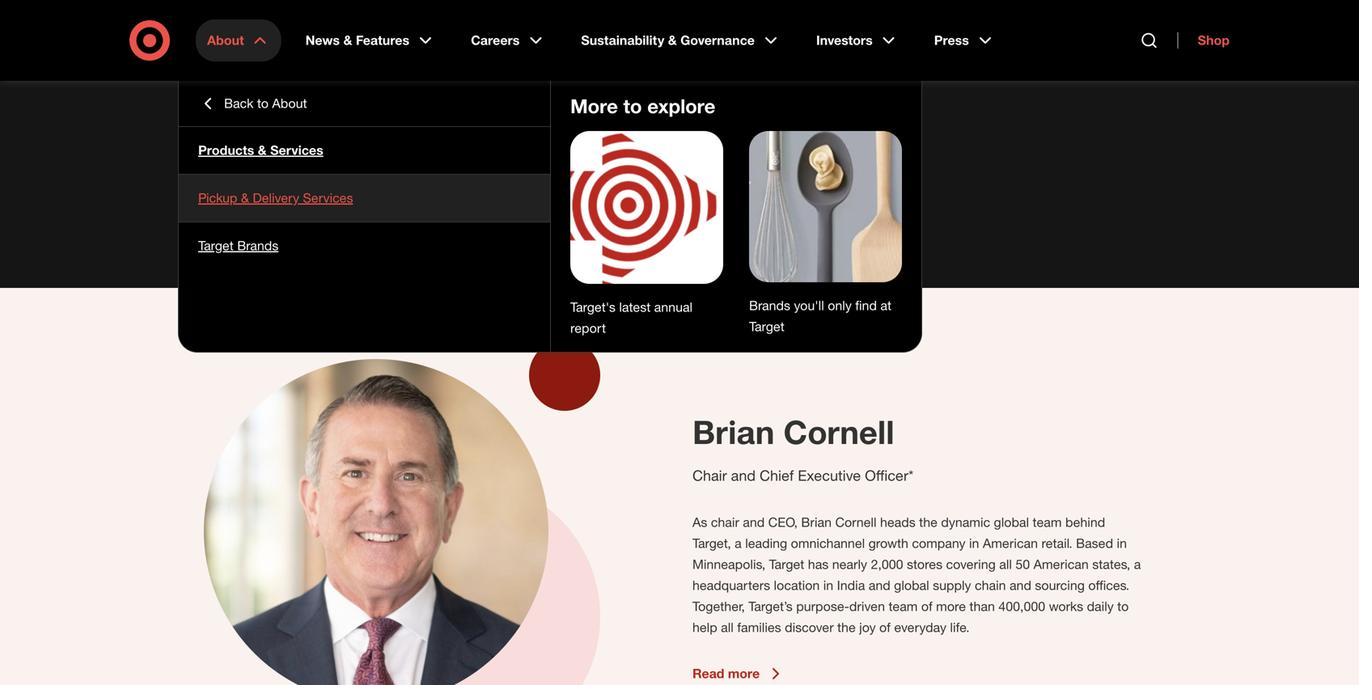 Task type: locate. For each thing, give the bounding box(es) containing it.
of
[[922, 599, 933, 615], [880, 620, 891, 636]]

0 horizontal spatial more
[[728, 666, 760, 682]]

and left the chief
[[731, 467, 756, 484]]

about link
[[196, 19, 281, 62], [279, 133, 316, 149]]

as chair and ceo, brian cornell heads the dynamic global team behind target, a leading omnichannel growth company in american retail. based in minneapolis, target has nearly 2,000 stores covering all 50 american states, a headquarters location in india and global supply chain and sourcing offices. together, target's purpose-driven team of more than 400,000 works daily to help all families discover the joy of everyday life.
[[693, 515, 1141, 636]]

careers link
[[460, 19, 557, 62]]

brands left you'll
[[749, 298, 791, 314]]

back to about
[[224, 95, 307, 111]]

0 horizontal spatial to
[[257, 95, 269, 111]]

offices.
[[1089, 578, 1130, 594]]

a right states,
[[1134, 557, 1141, 573]]

1 vertical spatial of
[[880, 620, 891, 636]]

site navigation element
[[0, 0, 1360, 685]]

0 horizontal spatial brands
[[237, 238, 279, 254]]

everyday
[[895, 620, 947, 636]]

0 vertical spatial a
[[735, 536, 742, 552]]

to inside as chair and ceo, brian cornell heads the dynamic global team behind target, a leading omnichannel growth company in american retail. based in minneapolis, target has nearly 2,000 stores covering all 50 american states, a headquarters location in india and global supply chain and sourcing offices. together, target's purpose-driven team of more than 400,000 works daily to help all families discover the joy of everyday life.
[[1118, 599, 1129, 615]]

more to explore
[[571, 94, 716, 118]]

brian up omnichannel on the right bottom
[[802, 515, 832, 530]]

about for the bottommost about link
[[279, 133, 316, 149]]

services inside pickup & delivery services link
[[303, 190, 353, 206]]

purpose-
[[797, 599, 850, 615]]

about up back
[[207, 32, 244, 48]]

a up minneapolis,
[[735, 536, 742, 552]]

back
[[224, 95, 254, 111]]

cornell up executive
[[784, 412, 895, 452]]

0 horizontal spatial brian
[[693, 412, 775, 452]]

global down "stores"
[[894, 578, 930, 594]]

products & services
[[198, 142, 323, 158]]

about inside button
[[272, 95, 307, 111]]

target brands link
[[179, 223, 550, 269]]

news
[[306, 32, 340, 48]]

in up states,
[[1117, 536, 1127, 552]]

cornell up omnichannel on the right bottom
[[836, 515, 877, 530]]

& for pickup
[[241, 190, 249, 206]]

and up 400,000
[[1010, 578, 1032, 594]]

0 vertical spatial cornell
[[784, 412, 895, 452]]

more inside as chair and ceo, brian cornell heads the dynamic global team behind target, a leading omnichannel growth company in american retail. based in minneapolis, target has nearly 2,000 stores covering all 50 american states, a headquarters location in india and global supply chain and sourcing offices. together, target's purpose-driven team of more than 400,000 works daily to help all families discover the joy of everyday life.
[[936, 599, 966, 615]]

1 horizontal spatial brian
[[802, 515, 832, 530]]

all
[[1000, 557, 1012, 573], [721, 620, 734, 636]]

0 vertical spatial the
[[919, 515, 938, 530]]

together,
[[693, 599, 745, 615]]

driven
[[850, 599, 885, 615]]

a
[[735, 536, 742, 552], [1134, 557, 1141, 573]]

more
[[571, 94, 618, 118]]

report
[[571, 320, 606, 336]]

american up sourcing
[[1034, 557, 1089, 573]]

services
[[270, 142, 323, 158], [303, 190, 353, 206]]

global up 50
[[994, 515, 1029, 530]]

read more link
[[693, 664, 1143, 684]]

the left the joy
[[838, 620, 856, 636]]

all left 50
[[1000, 557, 1012, 573]]

omnichannel
[[791, 536, 865, 552]]

of up everyday
[[922, 599, 933, 615]]

brian cornell
[[693, 412, 895, 452]]

in up covering at bottom right
[[969, 536, 980, 552]]

& for news
[[343, 32, 352, 48]]

& right home link
[[258, 142, 267, 158]]

services right delivery
[[303, 190, 353, 206]]

brands down our
[[237, 238, 279, 254]]

careers
[[471, 32, 520, 48]]

1 vertical spatial team
[[889, 599, 918, 615]]

delivery
[[253, 190, 299, 206]]

0 vertical spatial brands
[[237, 238, 279, 254]]

stores
[[907, 557, 943, 573]]

brian inside as chair and ceo, brian cornell heads the dynamic global team behind target, a leading omnichannel growth company in american retail. based in minneapolis, target has nearly 2,000 stores covering all 50 american states, a headquarters location in india and global supply chain and sourcing offices. together, target's purpose-driven team of more than 400,000 works daily to help all families discover the joy of everyday life.
[[802, 515, 832, 530]]

0 horizontal spatial team
[[889, 599, 918, 615]]

leadership
[[296, 188, 501, 236]]

covering
[[946, 557, 996, 573]]

about right back
[[272, 95, 307, 111]]

1 vertical spatial target
[[749, 319, 785, 335]]

1 horizontal spatial global
[[994, 515, 1029, 530]]

1 horizontal spatial brands
[[749, 298, 791, 314]]

2,000
[[871, 557, 904, 573]]

brian cornell link
[[693, 412, 895, 452]]

a red and white arrow with bullseye logo image
[[571, 131, 723, 284]]

1 vertical spatial american
[[1034, 557, 1089, 573]]

our leadership
[[217, 188, 501, 236]]

0 horizontal spatial global
[[894, 578, 930, 594]]

products
[[198, 142, 254, 158]]

about link up back
[[196, 19, 281, 62]]

to inside the back to about button
[[257, 95, 269, 111]]

1 vertical spatial global
[[894, 578, 930, 594]]

leading
[[746, 536, 788, 552]]

retail.
[[1042, 536, 1073, 552]]

cornell
[[784, 412, 895, 452], [836, 515, 877, 530]]

team up the retail.
[[1033, 515, 1062, 530]]

press
[[934, 32, 969, 48]]

chair and chief executive officer*
[[693, 467, 914, 484]]

investors
[[817, 32, 873, 48]]

india
[[837, 578, 865, 594]]

as
[[693, 515, 708, 530]]

& right pickup
[[241, 190, 249, 206]]

in up the purpose-
[[824, 578, 834, 594]]

news & features link
[[294, 19, 447, 62]]

press link
[[923, 19, 1007, 62]]

1 vertical spatial brands
[[749, 298, 791, 314]]

2 horizontal spatial to
[[1118, 599, 1129, 615]]

and up leading
[[743, 515, 765, 530]]

1 vertical spatial a
[[1134, 557, 1141, 573]]

2 vertical spatial about
[[279, 133, 316, 149]]

0 vertical spatial target
[[198, 238, 234, 254]]

0 vertical spatial services
[[270, 142, 323, 158]]

1 horizontal spatial of
[[922, 599, 933, 615]]

0 vertical spatial about link
[[196, 19, 281, 62]]

to right back
[[257, 95, 269, 111]]

0 vertical spatial about
[[207, 32, 244, 48]]

more down the supply on the bottom of the page
[[936, 599, 966, 615]]

to right more
[[624, 94, 642, 118]]

about link down back to about
[[279, 133, 316, 149]]

1 horizontal spatial a
[[1134, 557, 1141, 573]]

to right daily at bottom right
[[1118, 599, 1129, 615]]

ceo,
[[769, 515, 798, 530]]

0 vertical spatial brian
[[693, 412, 775, 452]]

1 vertical spatial cornell
[[836, 515, 877, 530]]

1 vertical spatial brian
[[802, 515, 832, 530]]

1 vertical spatial all
[[721, 620, 734, 636]]

0 vertical spatial more
[[936, 599, 966, 615]]

american
[[983, 536, 1038, 552], [1034, 557, 1089, 573]]

1 horizontal spatial to
[[624, 94, 642, 118]]

1 vertical spatial about
[[272, 95, 307, 111]]

and
[[731, 467, 756, 484], [743, 515, 765, 530], [869, 578, 891, 594], [1010, 578, 1032, 594]]

governance
[[681, 32, 755, 48]]

of right the joy
[[880, 620, 891, 636]]

find
[[856, 298, 877, 314]]

team up everyday
[[889, 599, 918, 615]]

about for about link to the top
[[207, 32, 244, 48]]

latest
[[619, 299, 651, 315]]

brian up chair
[[693, 412, 775, 452]]

brian
[[693, 412, 775, 452], [802, 515, 832, 530]]

& left governance
[[668, 32, 677, 48]]

photo of brian cornell image
[[204, 359, 549, 685]]

works
[[1049, 599, 1084, 615]]

50
[[1016, 557, 1030, 573]]

0 horizontal spatial all
[[721, 620, 734, 636]]

read
[[693, 666, 725, 682]]

global
[[994, 515, 1029, 530], [894, 578, 930, 594]]

all right help
[[721, 620, 734, 636]]

more right read
[[728, 666, 760, 682]]

minneapolis,
[[693, 557, 766, 573]]

0 horizontal spatial a
[[735, 536, 742, 552]]

services up delivery
[[270, 142, 323, 158]]

0 vertical spatial of
[[922, 599, 933, 615]]

about down back to about
[[279, 133, 316, 149]]

1 horizontal spatial more
[[936, 599, 966, 615]]

dynamic
[[941, 515, 991, 530]]

chain
[[975, 578, 1006, 594]]

brands
[[237, 238, 279, 254], [749, 298, 791, 314]]

& right news in the top left of the page
[[343, 32, 352, 48]]

1 horizontal spatial team
[[1033, 515, 1062, 530]]

sustainability
[[581, 32, 665, 48]]

target
[[198, 238, 234, 254], [749, 319, 785, 335], [769, 557, 805, 573]]

american up 50
[[983, 536, 1038, 552]]

0 horizontal spatial the
[[838, 620, 856, 636]]

1 vertical spatial services
[[303, 190, 353, 206]]

explore
[[648, 94, 716, 118]]

2 vertical spatial target
[[769, 557, 805, 573]]

more
[[936, 599, 966, 615], [728, 666, 760, 682]]

1 horizontal spatial all
[[1000, 557, 1012, 573]]

& for products
[[258, 142, 267, 158]]

1 vertical spatial more
[[728, 666, 760, 682]]

the up "company"
[[919, 515, 938, 530]]



Task type: vqa. For each thing, say whether or not it's contained in the screenshot.
Play
no



Task type: describe. For each thing, give the bounding box(es) containing it.
target's
[[571, 299, 616, 315]]

0 vertical spatial american
[[983, 536, 1038, 552]]

1 vertical spatial the
[[838, 620, 856, 636]]

supply
[[933, 578, 972, 594]]

0 vertical spatial all
[[1000, 557, 1012, 573]]

discover
[[785, 620, 834, 636]]

joy
[[860, 620, 876, 636]]

chair
[[693, 467, 727, 484]]

pickup & delivery services
[[198, 190, 353, 206]]

officer*
[[865, 467, 914, 484]]

has
[[808, 557, 829, 573]]

0 horizontal spatial of
[[880, 620, 891, 636]]

annual
[[654, 299, 693, 315]]

1 horizontal spatial the
[[919, 515, 938, 530]]

news & features
[[306, 32, 410, 48]]

400,000
[[999, 599, 1046, 615]]

brands you'll only find at target link
[[749, 298, 892, 335]]

overhead photo of a whisk, serving spoon and wooden spoon image
[[749, 131, 902, 282]]

and down 2,000
[[869, 578, 891, 594]]

0 vertical spatial global
[[994, 515, 1029, 530]]

headquarters
[[693, 578, 771, 594]]

target inside as chair and ceo, brian cornell heads the dynamic global team behind target, a leading omnichannel growth company in american retail. based in minneapolis, target has nearly 2,000 stores covering all 50 american states, a headquarters location in india and global supply chain and sourcing offices. together, target's purpose-driven team of more than 400,000 works daily to help all families discover the joy of everyday life.
[[769, 557, 805, 573]]

investors link
[[805, 19, 910, 62]]

only
[[828, 298, 852, 314]]

pickup & delivery services link
[[179, 175, 550, 222]]

brands inside brands you'll only find at target
[[749, 298, 791, 314]]

target brands
[[198, 238, 279, 254]]

you'll
[[794, 298, 824, 314]]

2 horizontal spatial in
[[1117, 536, 1127, 552]]

products & services link
[[179, 127, 550, 174]]

sourcing
[[1035, 578, 1085, 594]]

help
[[693, 620, 718, 636]]

executive
[[798, 467, 861, 484]]

1 vertical spatial about link
[[279, 133, 316, 149]]

chair
[[711, 515, 740, 530]]

behind
[[1066, 515, 1106, 530]]

pickup
[[198, 190, 237, 206]]

to for more
[[624, 94, 642, 118]]

than
[[970, 599, 995, 615]]

our
[[217, 188, 285, 236]]

nearly
[[833, 557, 868, 573]]

target inside brands you'll only find at target
[[749, 319, 785, 335]]

families
[[737, 620, 781, 636]]

sustainability & governance link
[[570, 19, 792, 62]]

cornell inside as chair and ceo, brian cornell heads the dynamic global team behind target, a leading omnichannel growth company in american retail. based in minneapolis, target has nearly 2,000 stores covering all 50 american states, a headquarters location in india and global supply chain and sourcing offices. together, target's purpose-driven team of more than 400,000 works daily to help all families discover the joy of everyday life.
[[836, 515, 877, 530]]

shop link
[[1178, 32, 1230, 49]]

sustainability & governance
[[581, 32, 755, 48]]

based
[[1076, 536, 1114, 552]]

target's latest annual report link
[[571, 299, 693, 336]]

chief
[[760, 467, 794, 484]]

home
[[217, 133, 253, 149]]

back to about button
[[179, 81, 550, 126]]

life.
[[950, 620, 970, 636]]

services inside products & services link
[[270, 142, 323, 158]]

target's latest annual report
[[571, 299, 693, 336]]

read more
[[693, 666, 760, 682]]

at
[[881, 298, 892, 314]]

heads
[[880, 515, 916, 530]]

target,
[[693, 536, 731, 552]]

features
[[356, 32, 410, 48]]

states,
[[1093, 557, 1131, 573]]

brands you'll only find at target
[[749, 298, 892, 335]]

company
[[912, 536, 966, 552]]

home link
[[217, 133, 253, 149]]

1 horizontal spatial in
[[969, 536, 980, 552]]

daily
[[1087, 599, 1114, 615]]

location
[[774, 578, 820, 594]]

shop
[[1198, 32, 1230, 48]]

to for back
[[257, 95, 269, 111]]

target's
[[749, 599, 793, 615]]

growth
[[869, 536, 909, 552]]

0 vertical spatial team
[[1033, 515, 1062, 530]]

& for sustainability
[[668, 32, 677, 48]]

0 horizontal spatial in
[[824, 578, 834, 594]]



